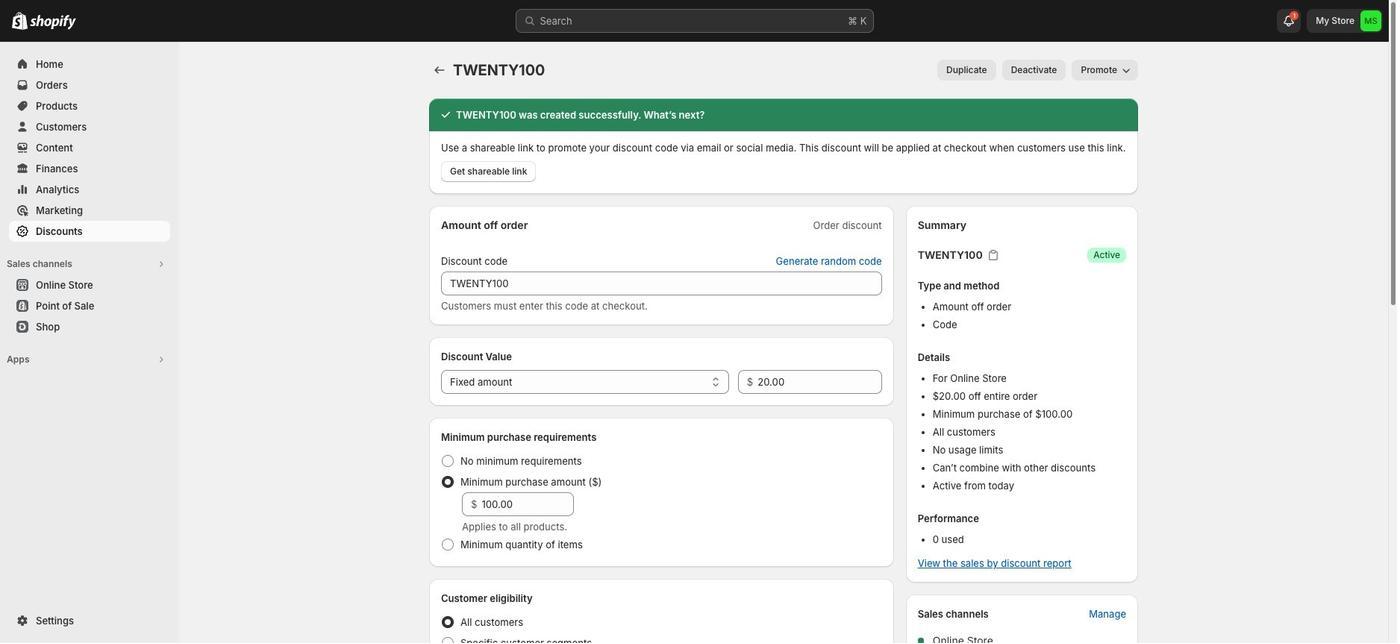 Task type: vqa. For each thing, say whether or not it's contained in the screenshot.
Icon for Point of Sale
no



Task type: locate. For each thing, give the bounding box(es) containing it.
None text field
[[441, 272, 882, 296]]

0 vertical spatial 0.00 text field
[[758, 370, 882, 394]]

0 horizontal spatial 0.00 text field
[[482, 493, 574, 517]]

1 vertical spatial 0.00 text field
[[482, 493, 574, 517]]

0.00 text field
[[758, 370, 882, 394], [482, 493, 574, 517]]



Task type: describe. For each thing, give the bounding box(es) containing it.
1 horizontal spatial 0.00 text field
[[758, 370, 882, 394]]

shopify image
[[12, 12, 28, 30]]

shopify image
[[30, 15, 76, 30]]

my store image
[[1361, 10, 1382, 31]]



